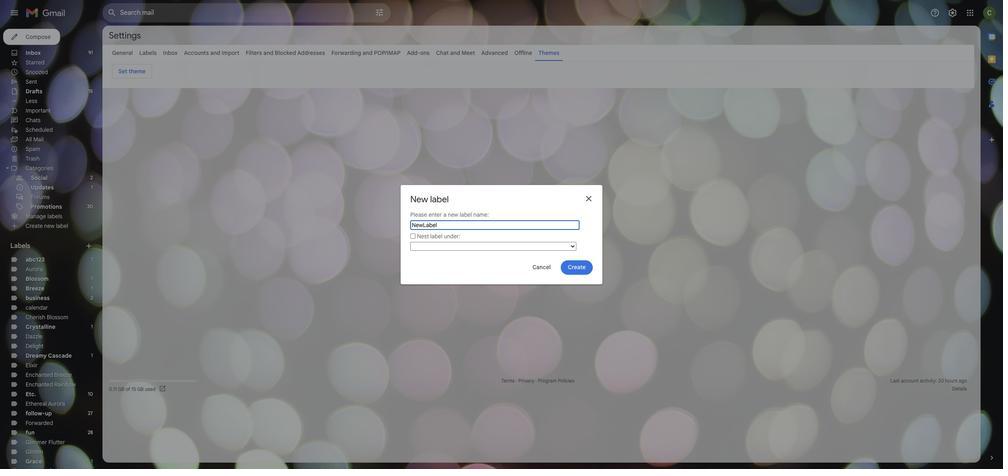 Task type: describe. For each thing, give the bounding box(es) containing it.
glimmer
[[26, 439, 47, 446]]

less
[[26, 97, 37, 105]]

accounts and import
[[184, 49, 240, 56]]

compose
[[26, 33, 51, 40]]

chats link
[[26, 117, 41, 124]]

filters and blocked addresses link
[[246, 49, 325, 56]]

1 vertical spatial aurora
[[48, 400, 65, 407]]

add-
[[407, 49, 421, 56]]

trash
[[26, 155, 40, 162]]

dazzle delight
[[26, 333, 44, 350]]

1 enchanted from the top
[[26, 371, 53, 378]]

accounts
[[184, 49, 209, 56]]

privacy
[[519, 378, 535, 384]]

nest label under:
[[417, 233, 461, 240]]

advanced link
[[482, 49, 508, 56]]

elixir
[[26, 362, 38, 369]]

1 for updates
[[91, 184, 93, 190]]

1 · from the left
[[516, 378, 517, 384]]

delight
[[26, 342, 44, 350]]

dreamy cascade
[[26, 352, 72, 359]]

1 for grace
[[91, 458, 93, 464]]

glisten
[[26, 448, 43, 455]]

used
[[145, 386, 156, 392]]

2 gb from the left
[[137, 386, 144, 392]]

scheduled
[[26, 126, 53, 133]]

Please enter a new label name: field
[[411, 220, 580, 230]]

last
[[891, 378, 900, 384]]

labels for "labels" heading
[[10, 242, 30, 250]]

1 gb from the left
[[118, 386, 125, 392]]

footer containing terms
[[103, 377, 975, 393]]

label up enter
[[430, 194, 449, 204]]

0 vertical spatial aurora
[[26, 266, 43, 273]]

new for a
[[448, 211, 459, 218]]

and for forwarding
[[363, 49, 373, 56]]

create inside button
[[568, 264, 586, 271]]

blocked
[[275, 49, 296, 56]]

labels link
[[139, 49, 157, 56]]

follow-
[[26, 410, 45, 417]]

delight link
[[26, 342, 44, 350]]

manage labels link
[[26, 213, 62, 220]]

chat
[[436, 49, 449, 56]]

labels navigation
[[0, 26, 103, 469]]

2 inbox from the left
[[163, 49, 178, 56]]

add-ons link
[[407, 49, 430, 56]]

addresses
[[298, 49, 325, 56]]

ago
[[959, 378, 968, 384]]

terms · privacy · program policies
[[502, 378, 575, 384]]

abc123 link
[[26, 256, 45, 263]]

2 enchanted from the top
[[26, 381, 53, 388]]

fun
[[26, 429, 35, 436]]

updates
[[31, 184, 54, 191]]

scheduled link
[[26, 126, 53, 133]]

categories
[[26, 165, 53, 172]]

forwarding and pop/imap
[[332, 49, 401, 56]]

label inside manage labels create new label
[[56, 222, 68, 229]]

chats
[[26, 117, 41, 124]]

1 for dreamy cascade
[[91, 352, 93, 358]]

breeze link
[[26, 285, 44, 292]]

and for chat
[[450, 49, 460, 56]]

forwarded
[[26, 419, 53, 427]]

glimmer flutter link
[[26, 439, 65, 446]]

2 for social
[[90, 175, 93, 181]]

dreamy
[[26, 352, 47, 359]]

dazzle link
[[26, 333, 43, 340]]

spam
[[26, 145, 40, 153]]

follow-up
[[26, 410, 52, 417]]

calendar cherish blossom
[[26, 304, 68, 321]]

forums
[[31, 193, 50, 201]]

a
[[444, 211, 447, 218]]

filters and blocked addresses
[[246, 49, 325, 56]]

cherish blossom link
[[26, 314, 68, 321]]

forwarded link
[[26, 419, 53, 427]]

sent
[[26, 78, 37, 85]]

abc123
[[26, 256, 45, 263]]

new for create
[[44, 222, 55, 229]]

10
[[88, 391, 93, 397]]

less button
[[0, 96, 96, 106]]

social link
[[31, 174, 48, 181]]

new label heading
[[411, 194, 449, 204]]

name:
[[474, 211, 489, 218]]

main menu image
[[10, 8, 19, 18]]

privacy link
[[519, 378, 535, 384]]

manage
[[26, 213, 46, 220]]

snoozed link
[[26, 68, 48, 76]]

search mail image
[[105, 6, 119, 20]]

starred link
[[26, 59, 45, 66]]

mail
[[33, 136, 44, 143]]



Task type: locate. For each thing, give the bounding box(es) containing it.
chat and meet link
[[436, 49, 475, 56]]

label left name:
[[460, 211, 472, 218]]

0 horizontal spatial gb
[[118, 386, 125, 392]]

add-ons
[[407, 49, 430, 56]]

enter
[[429, 211, 442, 218]]

1 horizontal spatial 15
[[132, 386, 136, 392]]

create down the manage
[[26, 222, 43, 229]]

inbox inside labels 'navigation'
[[26, 49, 41, 56]]

grace link
[[26, 458, 42, 465]]

1 vertical spatial 15
[[132, 386, 136, 392]]

0 vertical spatial 2
[[90, 175, 93, 181]]

nest
[[417, 233, 429, 240]]

follow link to manage storage image
[[159, 385, 167, 393]]

cancel button
[[526, 260, 558, 275]]

create inside manage labels create new label
[[26, 222, 43, 229]]

0 horizontal spatial new
[[44, 222, 55, 229]]

0 vertical spatial enchanted
[[26, 371, 53, 378]]

breeze
[[26, 285, 44, 292], [54, 371, 72, 378]]

create right cancel
[[568, 264, 586, 271]]

labels for labels link
[[139, 49, 157, 56]]

and for filters
[[264, 49, 274, 56]]

1 horizontal spatial inbox link
[[163, 49, 178, 56]]

promotions
[[31, 203, 62, 210]]

advanced search options image
[[372, 4, 388, 20]]

chat and meet
[[436, 49, 475, 56]]

etc.
[[26, 391, 36, 398]]

grace
[[26, 458, 42, 465]]

elixir link
[[26, 362, 38, 369]]

create new label link
[[26, 222, 68, 229]]

new inside manage labels create new label
[[44, 222, 55, 229]]

gb
[[118, 386, 125, 392], [137, 386, 144, 392]]

breeze inside elixir enchanted breeze enchanted rainbow
[[54, 371, 72, 378]]

·
[[516, 378, 517, 384], [536, 378, 537, 384]]

new label
[[411, 194, 449, 204]]

offline link
[[515, 49, 532, 56]]

policies
[[558, 378, 575, 384]]

and
[[210, 49, 220, 56], [264, 49, 274, 56], [363, 49, 373, 56], [450, 49, 460, 56]]

inbox
[[26, 49, 41, 56], [163, 49, 178, 56]]

0 horizontal spatial ·
[[516, 378, 517, 384]]

0 horizontal spatial labels
[[10, 242, 30, 250]]

crystalline
[[26, 323, 55, 330]]

label down labels
[[56, 222, 68, 229]]

gb left of
[[118, 386, 125, 392]]

categories link
[[26, 165, 53, 172]]

4 1 from the top
[[91, 285, 93, 291]]

blossom inside "calendar cherish blossom"
[[47, 314, 68, 321]]

enchanted up etc. link on the bottom left of the page
[[26, 381, 53, 388]]

labels heading
[[10, 242, 85, 250]]

1 vertical spatial create
[[568, 264, 586, 271]]

glisten link
[[26, 448, 43, 455]]

advanced
[[482, 49, 508, 56]]

footer
[[103, 377, 975, 393]]

import
[[222, 49, 240, 56]]

compose button
[[3, 29, 60, 45]]

up
[[45, 410, 52, 417]]

0 horizontal spatial 15
[[88, 88, 93, 94]]

5 1 from the top
[[91, 324, 93, 330]]

1 and from the left
[[210, 49, 220, 56]]

inbox right labels link
[[163, 49, 178, 56]]

all mail link
[[26, 136, 44, 143]]

fun link
[[26, 429, 35, 436]]

2 2 from the top
[[90, 295, 93, 301]]

3 1 from the top
[[91, 276, 93, 282]]

15
[[88, 88, 93, 94], [132, 386, 136, 392]]

new
[[448, 211, 459, 218], [44, 222, 55, 229]]

2 for business
[[90, 295, 93, 301]]

hours
[[946, 378, 958, 384]]

1 horizontal spatial ·
[[536, 378, 537, 384]]

snoozed
[[26, 68, 48, 76]]

starred
[[26, 59, 45, 66]]

new down "manage labels" link
[[44, 222, 55, 229]]

1 horizontal spatial inbox
[[163, 49, 178, 56]]

blossom up crystalline
[[47, 314, 68, 321]]

business
[[26, 294, 50, 302]]

91
[[88, 50, 93, 56]]

0 vertical spatial create
[[26, 222, 43, 229]]

1 vertical spatial labels
[[10, 242, 30, 250]]

filters
[[246, 49, 262, 56]]

1 vertical spatial breeze
[[54, 371, 72, 378]]

1 2 from the top
[[90, 175, 93, 181]]

· right privacy link
[[536, 378, 537, 384]]

manage labels create new label
[[26, 213, 68, 229]]

drafts
[[26, 88, 43, 95]]

and for accounts
[[210, 49, 220, 56]]

ethereal
[[26, 400, 47, 407]]

labels inside labels 'navigation'
[[10, 242, 30, 250]]

1 horizontal spatial new
[[448, 211, 459, 218]]

aurora link
[[26, 266, 43, 273]]

enchanted down elixir "link"
[[26, 371, 53, 378]]

1 for blossom
[[91, 276, 93, 282]]

label right nest
[[431, 233, 443, 240]]

blossom link
[[26, 275, 49, 282]]

new
[[411, 194, 428, 204]]

new inside alert dialog
[[448, 211, 459, 218]]

ons
[[420, 49, 430, 56]]

1 for breeze
[[91, 285, 93, 291]]

4 and from the left
[[450, 49, 460, 56]]

and left pop/imap
[[363, 49, 373, 56]]

1 vertical spatial 2
[[90, 295, 93, 301]]

pop/imap
[[374, 49, 401, 56]]

15 inside labels 'navigation'
[[88, 88, 93, 94]]

breeze up rainbow
[[54, 371, 72, 378]]

label
[[430, 194, 449, 204], [460, 211, 472, 218], [56, 222, 68, 229], [431, 233, 443, 240]]

spam link
[[26, 145, 40, 153]]

1 horizontal spatial breeze
[[54, 371, 72, 378]]

labels up abc123
[[10, 242, 30, 250]]

details
[[953, 386, 968, 392]]

and right chat
[[450, 49, 460, 56]]

account
[[902, 378, 919, 384]]

1 horizontal spatial labels
[[139, 49, 157, 56]]

1 for abc123
[[91, 256, 93, 262]]

7 1 from the top
[[91, 458, 93, 464]]

follow-up link
[[26, 410, 52, 417]]

0 vertical spatial blossom
[[26, 275, 49, 282]]

gb left used
[[137, 386, 144, 392]]

calendar link
[[26, 304, 48, 311]]

breeze down blossom link
[[26, 285, 44, 292]]

6 1 from the top
[[91, 352, 93, 358]]

28
[[88, 429, 93, 435]]

new label alert dialog
[[401, 185, 603, 284]]

last account activity: 20 hours ago details
[[891, 378, 968, 392]]

0 horizontal spatial breeze
[[26, 285, 44, 292]]

of
[[126, 386, 130, 392]]

1 horizontal spatial aurora
[[48, 400, 65, 407]]

2 · from the left
[[536, 378, 537, 384]]

please
[[411, 211, 427, 218]]

cancel
[[533, 264, 551, 271]]

1 inbox from the left
[[26, 49, 41, 56]]

settings
[[109, 30, 141, 41]]

aurora
[[26, 266, 43, 273], [48, 400, 65, 407]]

2 1 from the top
[[91, 256, 93, 262]]

all
[[26, 136, 32, 143]]

ethereal aurora link
[[26, 400, 65, 407]]

0 vertical spatial 15
[[88, 88, 93, 94]]

and right filters
[[264, 49, 274, 56]]

forums link
[[31, 193, 50, 201]]

rainbow
[[54, 381, 76, 388]]

· right terms
[[516, 378, 517, 384]]

0.11 gb of 15 gb used
[[109, 386, 156, 392]]

themes
[[539, 49, 560, 56]]

1 vertical spatial new
[[44, 222, 55, 229]]

aurora down abc123 link
[[26, 266, 43, 273]]

blossom up breeze "link"
[[26, 275, 49, 282]]

updates link
[[31, 184, 54, 191]]

aurora up up
[[48, 400, 65, 407]]

1 vertical spatial blossom
[[47, 314, 68, 321]]

15 down 91
[[88, 88, 93, 94]]

settings image
[[948, 8, 958, 18]]

labels right the general
[[139, 49, 157, 56]]

offline
[[515, 49, 532, 56]]

Nest label under: checkbox
[[411, 234, 416, 239]]

1 vertical spatial enchanted
[[26, 381, 53, 388]]

under:
[[444, 233, 461, 240]]

please enter a new label name:
[[411, 211, 489, 218]]

1 1 from the top
[[91, 184, 93, 190]]

terms link
[[502, 378, 515, 384]]

inbox link up starred link
[[26, 49, 41, 56]]

1 horizontal spatial gb
[[137, 386, 144, 392]]

2 and from the left
[[264, 49, 274, 56]]

0 vertical spatial breeze
[[26, 285, 44, 292]]

and left import
[[210, 49, 220, 56]]

glimmer flutter glisten
[[26, 439, 65, 455]]

enchanted rainbow link
[[26, 381, 76, 388]]

27
[[88, 410, 93, 416]]

inbox up starred link
[[26, 49, 41, 56]]

1 for crystalline
[[91, 324, 93, 330]]

0 horizontal spatial inbox link
[[26, 49, 41, 56]]

1 inbox link from the left
[[26, 49, 41, 56]]

1 horizontal spatial create
[[568, 264, 586, 271]]

None search field
[[103, 3, 391, 22]]

15 right of
[[132, 386, 136, 392]]

2 inbox link from the left
[[163, 49, 178, 56]]

30
[[87, 203, 93, 209]]

3 and from the left
[[363, 49, 373, 56]]

cascade
[[48, 352, 72, 359]]

0.11
[[109, 386, 117, 392]]

important link
[[26, 107, 51, 114]]

0 vertical spatial new
[[448, 211, 459, 218]]

0 horizontal spatial create
[[26, 222, 43, 229]]

crystalline link
[[26, 323, 55, 330]]

business link
[[26, 294, 50, 302]]

forwarding and pop/imap link
[[332, 49, 401, 56]]

tab list
[[981, 26, 1004, 440]]

new right the a in the left of the page
[[448, 211, 459, 218]]

calendar
[[26, 304, 48, 311]]

inbox link right labels link
[[163, 49, 178, 56]]

program
[[538, 378, 557, 384]]

social
[[31, 174, 48, 181]]

activity:
[[920, 378, 938, 384]]

0 horizontal spatial inbox
[[26, 49, 41, 56]]

0 vertical spatial labels
[[139, 49, 157, 56]]

dreamy cascade link
[[26, 352, 72, 359]]

0 horizontal spatial aurora
[[26, 266, 43, 273]]

important chats scheduled all mail spam trash
[[26, 107, 53, 162]]



Task type: vqa. For each thing, say whether or not it's contained in the screenshot.
first month! from the right
no



